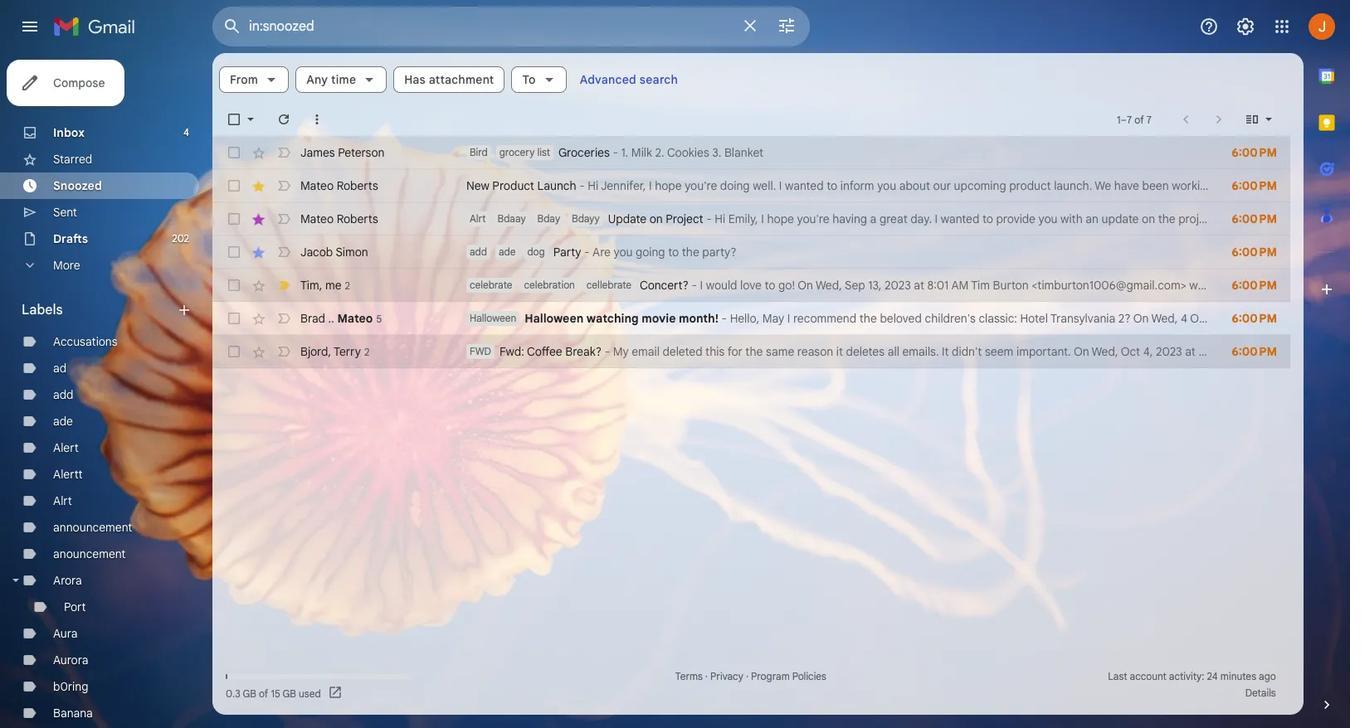 Task type: describe. For each thing, give the bounding box(es) containing it.
burton
[[993, 278, 1029, 293]]

mateo roberts for 2nd row from the top of the main content containing from
[[301, 178, 378, 193]]

working
[[1172, 178, 1214, 193]]

hey
[[1226, 278, 1246, 293]]

1 horizontal spatial i
[[700, 278, 703, 293]]

3.
[[713, 145, 722, 160]]

2 · from the left
[[746, 671, 749, 683]]

0 horizontal spatial i
[[649, 178, 652, 193]]

row containing james peterson
[[213, 136, 1291, 169]]

new
[[467, 178, 490, 193]]

2 gb from the left
[[283, 688, 296, 700]]

cookies
[[667, 145, 710, 160]]

search
[[640, 72, 678, 87]]

roberts for 2nd row from the top of the main content containing from
[[337, 178, 378, 193]]

0 vertical spatial wed,
[[816, 278, 842, 293]]

to
[[523, 72, 536, 87]]

ago
[[1259, 671, 1277, 683]]

6:00 pm for update on project -
[[1232, 212, 1278, 227]]

alrt inside labels navigation
[[53, 494, 72, 509]]

arora link
[[53, 574, 82, 589]]

advanced search options image
[[770, 9, 804, 42]]

1 · from the left
[[706, 671, 708, 683]]

arora
[[53, 574, 82, 589]]

2 for terry
[[364, 346, 370, 358]]

alert
[[53, 441, 79, 456]]

banana
[[53, 706, 93, 721]]

- left hi
[[580, 178, 585, 193]]

to right going
[[668, 245, 679, 260]]

details link
[[1246, 687, 1277, 700]]

aura link
[[53, 627, 78, 642]]

1 gb from the left
[[243, 688, 256, 700]]

go!
[[779, 278, 795, 293]]

jeremy,
[[1248, 278, 1289, 293]]

of inside footer
[[259, 688, 268, 700]]

2 horizontal spatial i
[[779, 178, 782, 193]]

terms
[[676, 671, 703, 683]]

row containing bjord
[[213, 335, 1351, 369]]

privacy
[[711, 671, 744, 683]]

groceries
[[559, 145, 610, 160]]

you're
[[685, 178, 717, 193]]

support image
[[1200, 17, 1219, 37]]

activity:
[[1170, 671, 1205, 683]]

inbox link
[[53, 125, 85, 140]]

to left develop
[[1266, 178, 1277, 193]]

tirelessly
[[1217, 178, 1264, 193]]

starred link
[[53, 152, 92, 167]]

list
[[537, 146, 550, 159]]

alrt link
[[53, 494, 72, 509]]

6:00 pm for groceries - 1. milk 2. cookies 3. blanket
[[1232, 145, 1278, 160]]

1 7 from the left
[[1127, 113, 1132, 126]]

2 6:00 pm from the top
[[1232, 178, 1278, 193]]

alrt inside main content
[[470, 213, 486, 225]]

jacob
[[301, 245, 333, 260]]

add link
[[53, 388, 73, 403]]

drafts
[[53, 232, 88, 247]]

0 vertical spatial mateo
[[301, 178, 334, 193]]

6:00 pm for fwd fwd: coffee break? - my email deleted this for the same reason it deletes all emails. it didn't seem important. on wed, oct 4, 2023 at 8:26 am bjord umlaut <sicritb
[[1232, 345, 1278, 359]]

simon
[[336, 245, 368, 260]]

has
[[404, 72, 426, 87]]

to left "go!"
[[765, 278, 776, 293]]

- right party
[[584, 245, 590, 260]]

to left inform at the top right
[[827, 178, 838, 193]]

6:00 pm for party - are you going to the party?
[[1232, 245, 1278, 260]]

ade inside main content
[[499, 246, 516, 258]]

more button
[[0, 252, 199, 279]]

compose button
[[7, 60, 125, 106]]

2 horizontal spatial you
[[1313, 278, 1332, 293]]

0 horizontal spatial 2023
[[885, 278, 911, 293]]

upcoming
[[954, 178, 1007, 193]]

row containing tim
[[213, 269, 1351, 302]]

0.3 gb of 15 gb used
[[226, 688, 321, 700]]

from button
[[219, 66, 289, 93]]

inbox
[[53, 125, 85, 140]]

attachment
[[429, 72, 494, 87]]

labels navigation
[[0, 53, 213, 729]]

have
[[1115, 178, 1140, 193]]

inform
[[841, 178, 875, 193]]

launch.
[[1054, 178, 1093, 193]]

search mail image
[[217, 12, 247, 42]]

launch
[[537, 178, 577, 193]]

party - are you going to the party?
[[553, 245, 737, 260]]

deleted
[[663, 345, 703, 359]]

<sicritb
[[1315, 345, 1351, 359]]

reason
[[798, 345, 834, 359]]

1 vertical spatial are
[[1292, 278, 1310, 293]]

add inside labels navigation
[[53, 388, 73, 403]]

starred
[[53, 152, 92, 167]]

groceries - 1. milk 2. cookies 3. blanket
[[559, 145, 764, 160]]

been
[[1143, 178, 1169, 193]]

ade link
[[53, 414, 73, 429]]

tim , me 2
[[301, 278, 350, 293]]

product
[[493, 178, 535, 193]]

1 horizontal spatial halloween
[[525, 311, 584, 326]]

new product launch - hi jennifer, i hope you're doing well. i wanted to inform you about our upcoming product launch. we have been working tirelessly to develop a new
[[467, 178, 1351, 193]]

grocery
[[500, 146, 535, 159]]

snoozed link
[[53, 178, 102, 193]]

24
[[1207, 671, 1218, 683]]

has attachment button
[[394, 66, 505, 93]]

1 horizontal spatial of
[[1135, 113, 1144, 126]]

follow link to manage storage image
[[328, 686, 344, 702]]

- right project
[[707, 212, 712, 227]]

going
[[636, 245, 665, 260]]

me
[[325, 278, 342, 293]]

terms link
[[676, 671, 703, 683]]

halloween inside halloween halloween watching movie month! -
[[470, 312, 517, 325]]

james
[[301, 145, 335, 160]]

it
[[837, 345, 843, 359]]

bjord , terry 2
[[301, 344, 370, 359]]

it
[[942, 345, 949, 359]]

concert?
[[640, 278, 689, 293]]

0 horizontal spatial you
[[614, 245, 633, 260]]

watching
[[587, 311, 639, 326]]

would
[[706, 278, 738, 293]]

anouncement link
[[53, 547, 126, 562]]

settings image
[[1236, 17, 1256, 37]]

to button
[[512, 66, 567, 93]]

last
[[1108, 671, 1128, 683]]

main menu image
[[20, 17, 40, 37]]

well.
[[753, 178, 776, 193]]

new
[[1334, 178, 1351, 193]]



Task type: locate. For each thing, give the bounding box(es) containing it.
account
[[1130, 671, 1167, 683]]

email
[[632, 345, 660, 359]]

at left 8:01
[[914, 278, 925, 293]]

bjord left terry
[[301, 344, 328, 359]]

alrt down alertt
[[53, 494, 72, 509]]

b0ring
[[53, 680, 88, 695]]

terry
[[334, 344, 361, 359]]

i left would at top
[[700, 278, 703, 293]]

,
[[319, 278, 322, 293], [328, 344, 331, 359]]

6:00 pm
[[1232, 145, 1278, 160], [1232, 178, 1278, 193], [1232, 212, 1278, 227], [1232, 245, 1278, 260], [1232, 278, 1278, 293], [1232, 311, 1278, 326], [1232, 345, 1278, 359]]

–
[[1121, 113, 1127, 126]]

sent link
[[53, 205, 77, 220]]

celebration
[[524, 279, 575, 291]]

0 vertical spatial at
[[914, 278, 925, 293]]

row
[[213, 136, 1291, 169], [213, 169, 1351, 203], [213, 203, 1291, 236], [213, 236, 1291, 269], [213, 269, 1351, 302], [213, 302, 1291, 335], [213, 335, 1351, 369]]

halloween halloween watching movie month! -
[[470, 311, 730, 326]]

alert link
[[53, 441, 79, 456]]

brad .. mateo 5
[[301, 311, 382, 326]]

0 horizontal spatial ·
[[706, 671, 708, 683]]

1 vertical spatial 2
[[364, 346, 370, 358]]

footer containing terms
[[213, 669, 1291, 702]]

same
[[766, 345, 795, 359]]

7 right 1
[[1127, 113, 1132, 126]]

add up celebrate
[[470, 246, 487, 258]]

0 vertical spatial you
[[878, 178, 897, 193]]

2
[[345, 279, 350, 292], [364, 346, 370, 358]]

6:00 pm up jeremy, at the top of page
[[1232, 245, 1278, 260]]

1 vertical spatial am
[[1224, 345, 1241, 359]]

0 vertical spatial of
[[1135, 113, 1144, 126]]

ad
[[53, 361, 66, 376]]

- left 1.
[[613, 145, 618, 160]]

any time
[[306, 72, 356, 87]]

important.
[[1017, 345, 1071, 359]]

roberts for fifth row from the bottom of the main content containing from
[[337, 212, 378, 227]]

6:00 pm for concert? - i would love to go! on wed, sep 13, 2023 at 8:01 am tim burton <timburton1006@gmail.com> wrote: hey jeremy, are you goi
[[1232, 278, 1278, 293]]

1 horizontal spatial you
[[878, 178, 897, 193]]

grocery list
[[500, 146, 550, 159]]

0 horizontal spatial at
[[914, 278, 925, 293]]

main content
[[213, 53, 1351, 716]]

2 vertical spatial you
[[1313, 278, 1332, 293]]

1 horizontal spatial add
[[470, 246, 487, 258]]

1 horizontal spatial alrt
[[470, 213, 486, 225]]

· right privacy link
[[746, 671, 749, 683]]

-
[[613, 145, 618, 160], [580, 178, 585, 193], [707, 212, 712, 227], [584, 245, 590, 260], [692, 278, 697, 293], [722, 311, 727, 326], [605, 345, 610, 359]]

1 6:00 pm from the top
[[1232, 145, 1278, 160]]

6:00 pm right 8:26
[[1232, 345, 1278, 359]]

1 vertical spatial at
[[1186, 345, 1196, 359]]

roberts up simon
[[337, 212, 378, 227]]

seem
[[985, 345, 1014, 359]]

6:00 pm down tirelessly
[[1232, 212, 1278, 227]]

2 inside tim , me 2
[[345, 279, 350, 292]]

1 horizontal spatial wed,
[[1092, 345, 1119, 359]]

break?
[[566, 345, 602, 359]]

1 horizontal spatial 2
[[364, 346, 370, 358]]

aura
[[53, 627, 78, 642]]

row containing brad
[[213, 302, 1291, 335]]

are right jeremy, at the top of page
[[1292, 278, 1310, 293]]

1 horizontal spatial gb
[[283, 688, 296, 700]]

3 6:00 pm from the top
[[1232, 212, 1278, 227]]

mateo roberts for fifth row from the bottom of the main content containing from
[[301, 212, 378, 227]]

2023
[[885, 278, 911, 293], [1156, 345, 1183, 359]]

aurora link
[[53, 653, 88, 668]]

party
[[553, 245, 581, 260]]

13,
[[869, 278, 882, 293]]

1 vertical spatial mateo
[[301, 212, 334, 227]]

bdayy
[[572, 213, 600, 225]]

i left "hope"
[[649, 178, 652, 193]]

2 right terry
[[364, 346, 370, 358]]

on right important.
[[1074, 345, 1090, 359]]

coffee
[[527, 345, 563, 359]]

0 vertical spatial mateo roberts
[[301, 178, 378, 193]]

, for bjord
[[328, 344, 331, 359]]

on right "go!"
[[798, 278, 813, 293]]

mateo right ..
[[337, 311, 373, 326]]

1 vertical spatial on
[[1074, 345, 1090, 359]]

4 6:00 pm from the top
[[1232, 245, 1278, 260]]

main content containing from
[[213, 53, 1351, 716]]

from
[[230, 72, 258, 87]]

2 roberts from the top
[[337, 212, 378, 227]]

roberts
[[337, 178, 378, 193], [337, 212, 378, 227]]

7 right –
[[1147, 113, 1152, 126]]

- right month!
[[722, 311, 727, 326]]

announcement
[[53, 521, 132, 535]]

mateo roberts
[[301, 178, 378, 193], [301, 212, 378, 227]]

snoozed
[[53, 178, 102, 193]]

, for tim
[[319, 278, 322, 293]]

1 vertical spatial roberts
[[337, 212, 378, 227]]

2023 right 13,
[[885, 278, 911, 293]]

i right well.
[[779, 178, 782, 193]]

1 roberts from the top
[[337, 178, 378, 193]]

0 vertical spatial roberts
[[337, 178, 378, 193]]

0 vertical spatial ,
[[319, 278, 322, 293]]

emails.
[[903, 345, 939, 359]]

roberts down the peterson
[[337, 178, 378, 193]]

0 vertical spatial the
[[682, 245, 700, 260]]

the right for
[[746, 345, 763, 359]]

gb right "15"
[[283, 688, 296, 700]]

6:00 pm for halloween halloween watching movie month! -
[[1232, 311, 1278, 326]]

0 vertical spatial ade
[[499, 246, 516, 258]]

footer inside main content
[[213, 669, 1291, 702]]

0 horizontal spatial on
[[798, 278, 813, 293]]

on
[[798, 278, 813, 293], [1074, 345, 1090, 359]]

8:01
[[928, 278, 949, 293]]

of left "15"
[[259, 688, 268, 700]]

bjord left umlaut
[[1244, 345, 1272, 359]]

james peterson
[[301, 145, 385, 160]]

1 vertical spatial add
[[53, 388, 73, 403]]

2 for me
[[345, 279, 350, 292]]

Search mail text field
[[249, 18, 731, 35]]

0 horizontal spatial gb
[[243, 688, 256, 700]]

0 horizontal spatial ,
[[319, 278, 322, 293]]

8:26
[[1199, 345, 1221, 359]]

of right –
[[1135, 113, 1144, 126]]

2 row from the top
[[213, 169, 1351, 203]]

update on project -
[[608, 212, 715, 227]]

gb right 0.3 on the bottom of the page
[[243, 688, 256, 700]]

oct
[[1121, 345, 1141, 359]]

None checkbox
[[226, 144, 242, 161], [226, 178, 242, 194], [226, 244, 242, 261], [226, 277, 242, 294], [226, 144, 242, 161], [226, 178, 242, 194], [226, 244, 242, 261], [226, 277, 242, 294]]

1 horizontal spatial tim
[[972, 278, 990, 293]]

0 vertical spatial 2
[[345, 279, 350, 292]]

tab list
[[1304, 53, 1351, 669]]

row containing jacob simon
[[213, 236, 1291, 269]]

2.
[[655, 145, 665, 160]]

0 horizontal spatial wed,
[[816, 278, 842, 293]]

6:00 pm down the toggle split pane mode image at the right top of page
[[1232, 145, 1278, 160]]

mateo down james
[[301, 178, 334, 193]]

the
[[682, 245, 700, 260], [746, 345, 763, 359]]

1 vertical spatial ,
[[328, 344, 331, 359]]

1 horizontal spatial ·
[[746, 671, 749, 683]]

2 vertical spatial mateo
[[337, 311, 373, 326]]

1 horizontal spatial 2023
[[1156, 345, 1183, 359]]

0 horizontal spatial halloween
[[470, 312, 517, 325]]

toggle split pane mode image
[[1244, 111, 1261, 128]]

banana link
[[53, 706, 93, 721]]

5 6:00 pm from the top
[[1232, 278, 1278, 293]]

you left goi
[[1313, 278, 1332, 293]]

0 horizontal spatial 2
[[345, 279, 350, 292]]

ade inside labels navigation
[[53, 414, 73, 429]]

doing
[[720, 178, 750, 193]]

1 vertical spatial ade
[[53, 414, 73, 429]]

2 inside bjord , terry 2
[[364, 346, 370, 358]]

alertt
[[53, 467, 83, 482]]

gb
[[243, 688, 256, 700], [283, 688, 296, 700]]

1 horizontal spatial bjord
[[1244, 345, 1272, 359]]

umlaut
[[1275, 345, 1312, 359]]

ad link
[[53, 361, 66, 376]]

1 horizontal spatial 7
[[1147, 113, 1152, 126]]

bird
[[470, 146, 488, 159]]

7
[[1127, 113, 1132, 126], [1147, 113, 1152, 126]]

0 horizontal spatial add
[[53, 388, 73, 403]]

6:00 pm down jeremy, at the top of page
[[1232, 311, 1278, 326]]

1 vertical spatial the
[[746, 345, 763, 359]]

advanced search button
[[573, 65, 685, 95]]

tim left burton
[[972, 278, 990, 293]]

6:00 pm right the wrote:
[[1232, 278, 1278, 293]]

1 vertical spatial wed,
[[1092, 345, 1119, 359]]

add inside main content
[[470, 246, 487, 258]]

0 vertical spatial add
[[470, 246, 487, 258]]

tim left me
[[301, 278, 319, 293]]

the left party?
[[682, 245, 700, 260]]

update
[[608, 212, 647, 227]]

our
[[934, 178, 951, 193]]

5
[[376, 313, 382, 325]]

1 horizontal spatial ,
[[328, 344, 331, 359]]

None search field
[[213, 7, 810, 46]]

goi
[[1335, 278, 1351, 293]]

, left me
[[319, 278, 322, 293]]

0 vertical spatial on
[[798, 278, 813, 293]]

you left going
[[614, 245, 633, 260]]

am right 8:26
[[1224, 345, 1241, 359]]

dog
[[527, 246, 545, 258]]

a
[[1325, 178, 1331, 193]]

0 vertical spatial 2023
[[885, 278, 911, 293]]

1 horizontal spatial are
[[1292, 278, 1310, 293]]

you left "about"
[[878, 178, 897, 193]]

footer
[[213, 669, 1291, 702]]

anouncement
[[53, 547, 126, 562]]

ade left the dog at the left
[[499, 246, 516, 258]]

1 vertical spatial you
[[614, 245, 633, 260]]

1 vertical spatial alrt
[[53, 494, 72, 509]]

0 horizontal spatial alrt
[[53, 494, 72, 509]]

labels heading
[[22, 302, 176, 319]]

wrote:
[[1190, 278, 1223, 293]]

are up cellebrate
[[593, 245, 611, 260]]

7 row from the top
[[213, 335, 1351, 369]]

fwd fwd: coffee break? - my email deleted this for the same reason it deletes all emails. it didn't seem important. on wed, oct 4, 2023 at 8:26 am bjord umlaut <sicritb
[[470, 345, 1351, 359]]

6 row from the top
[[213, 302, 1291, 335]]

2023 right 4,
[[1156, 345, 1183, 359]]

2 mateo roberts from the top
[[301, 212, 378, 227]]

mateo up jacob
[[301, 212, 334, 227]]

hope
[[655, 178, 682, 193]]

6 6:00 pm from the top
[[1232, 311, 1278, 326]]

more
[[53, 258, 80, 273]]

1 vertical spatial 2023
[[1156, 345, 1183, 359]]

1 horizontal spatial on
[[1074, 345, 1090, 359]]

0 horizontal spatial of
[[259, 688, 268, 700]]

5 row from the top
[[213, 269, 1351, 302]]

· right terms 'link'
[[706, 671, 708, 683]]

am right 8:01
[[952, 278, 969, 293]]

4
[[183, 126, 189, 139]]

0 horizontal spatial are
[[593, 245, 611, 260]]

mateo roberts up jacob simon
[[301, 212, 378, 227]]

1 vertical spatial mateo roberts
[[301, 212, 378, 227]]

of
[[1135, 113, 1144, 126], [259, 688, 268, 700]]

ade down add link
[[53, 414, 73, 429]]

4 row from the top
[[213, 236, 1291, 269]]

1 row from the top
[[213, 136, 1291, 169]]

2 right me
[[345, 279, 350, 292]]

for
[[728, 345, 743, 359]]

0 horizontal spatial tim
[[301, 278, 319, 293]]

1 horizontal spatial ade
[[499, 246, 516, 258]]

0 horizontal spatial the
[[682, 245, 700, 260]]

0 horizontal spatial bjord
[[301, 344, 328, 359]]

1 vertical spatial of
[[259, 688, 268, 700]]

- left would at top
[[692, 278, 697, 293]]

0 horizontal spatial am
[[952, 278, 969, 293]]

privacy link
[[711, 671, 744, 683]]

love
[[741, 278, 762, 293]]

1 horizontal spatial am
[[1224, 345, 1241, 359]]

ade
[[499, 246, 516, 258], [53, 414, 73, 429]]

6:00 pm left develop
[[1232, 178, 1278, 193]]

, left terry
[[328, 344, 331, 359]]

add
[[470, 246, 487, 258], [53, 388, 73, 403]]

refresh image
[[276, 111, 292, 128]]

- left my
[[605, 345, 610, 359]]

add up ade link
[[53, 388, 73, 403]]

7 6:00 pm from the top
[[1232, 345, 1278, 359]]

jennifer,
[[601, 178, 646, 193]]

0 vertical spatial am
[[952, 278, 969, 293]]

all
[[888, 345, 900, 359]]

202
[[172, 232, 189, 245]]

clear search image
[[734, 9, 767, 42]]

my
[[613, 345, 629, 359]]

halloween down celebrate
[[470, 312, 517, 325]]

<timburton1006@gmail.com>
[[1032, 278, 1187, 293]]

alrt down new
[[470, 213, 486, 225]]

0 vertical spatial are
[[593, 245, 611, 260]]

wed, left oct
[[1092, 345, 1119, 359]]

advanced
[[580, 72, 637, 87]]

alertt link
[[53, 467, 83, 482]]

halloween down celebration
[[525, 311, 584, 326]]

None checkbox
[[226, 111, 242, 128], [226, 211, 242, 227], [226, 310, 242, 327], [226, 344, 242, 360], [226, 111, 242, 128], [226, 211, 242, 227], [226, 310, 242, 327], [226, 344, 242, 360]]

mateo roberts down the james peterson
[[301, 178, 378, 193]]

3 row from the top
[[213, 203, 1291, 236]]

more image
[[309, 111, 325, 128]]

0 horizontal spatial 7
[[1127, 113, 1132, 126]]

1 horizontal spatial at
[[1186, 345, 1196, 359]]

1 mateo roberts from the top
[[301, 178, 378, 193]]

details
[[1246, 687, 1277, 700]]

gmail image
[[53, 10, 144, 43]]

at left 8:26
[[1186, 345, 1196, 359]]

wed, left sep
[[816, 278, 842, 293]]

0 vertical spatial alrt
[[470, 213, 486, 225]]

program
[[751, 671, 790, 683]]

1 horizontal spatial the
[[746, 345, 763, 359]]

0 horizontal spatial ade
[[53, 414, 73, 429]]

mateo
[[301, 178, 334, 193], [301, 212, 334, 227], [337, 311, 373, 326]]

2 7 from the left
[[1147, 113, 1152, 126]]



Task type: vqa. For each thing, say whether or not it's contained in the screenshot.
'ALERTT'
yes



